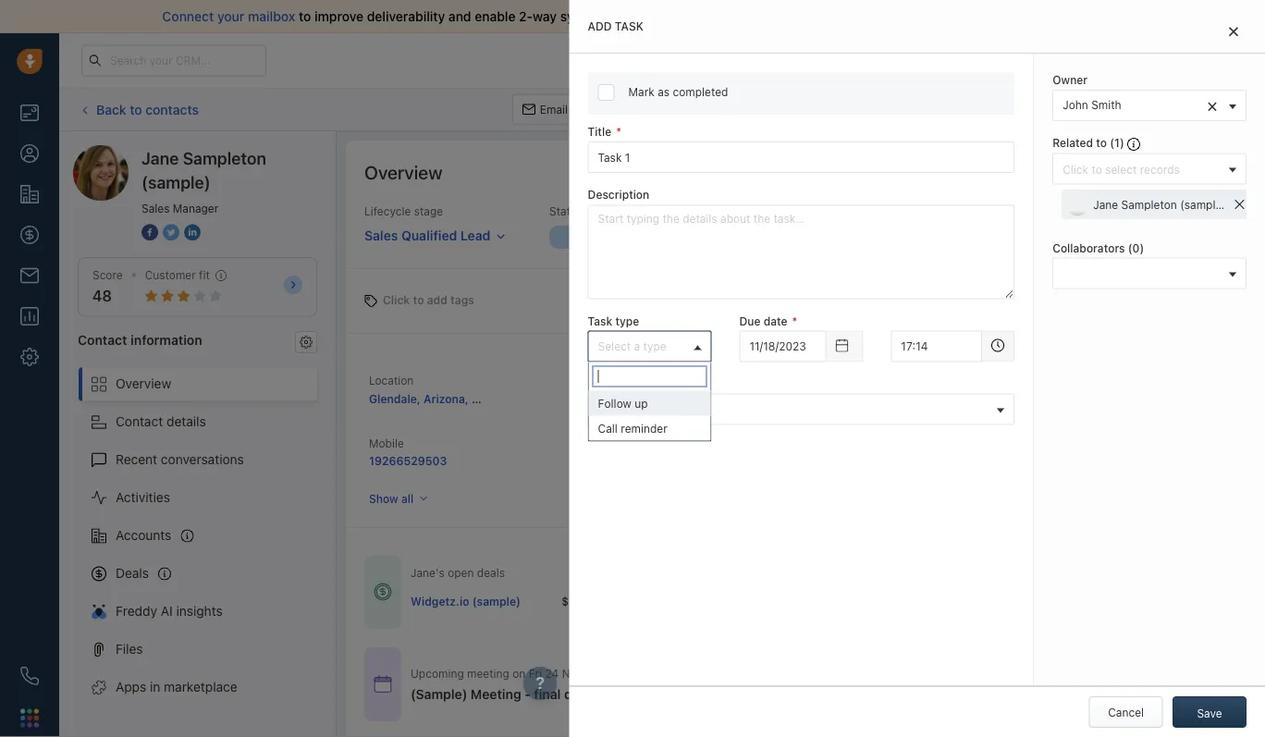 Task type: describe. For each thing, give the bounding box(es) containing it.
accounts for accounts
[[116, 528, 172, 543]]

sales for sales manager
[[142, 202, 170, 215]]

close image
[[1230, 26, 1239, 37]]

fit
[[199, 269, 210, 282]]

deals
[[477, 567, 505, 580]]

accounts for accounts widgetz.io (sample)
[[576, 372, 624, 385]]

0 horizontal spatial jane
[[142, 148, 179, 168]]

(sample)
[[411, 687, 468, 702]]

linkedin circled image
[[184, 222, 201, 242]]

completed
[[673, 86, 729, 99]]

view
[[893, 678, 918, 691]]

related to ( 1 )
[[1053, 137, 1128, 150]]

related
[[1053, 137, 1094, 150]]

add for add deal
[[1118, 103, 1139, 116]]

phone image
[[20, 667, 39, 686]]

deals
[[116, 566, 149, 581]]

sampleton inside jane sampleton (sample)
[[183, 148, 266, 168]]

jane inside scheduled a meeting later with jane to discuss the requirements
[[1163, 387, 1188, 400]]

discussion
[[565, 687, 631, 702]]

2023
[[589, 667, 616, 680]]

0 vertical spatial jane sampleton (sample)
[[142, 148, 266, 192]]

owner
[[1053, 74, 1088, 87]]

follow
[[598, 397, 632, 410]]

to inside × tab panel
[[1097, 137, 1108, 150]]

score
[[93, 269, 123, 282]]

Click to select records search field
[[1059, 159, 1223, 179]]

way
[[533, 9, 557, 24]]

janesampleton@gmail.com link
[[782, 389, 928, 407]]

contacts
[[146, 102, 199, 117]]

sales activities
[[975, 103, 1053, 116]]

select a type
[[598, 340, 667, 352]]

contact for contact details
[[116, 414, 163, 429]]

nov,
[[562, 667, 585, 680]]

row containing widgetz.io (sample)
[[411, 582, 1012, 619]]

jane's
[[411, 567, 445, 580]]

1 vertical spatial widgetz.io (sample) link
[[411, 593, 521, 609]]

1 vertical spatial smith
[[1027, 429, 1057, 442]]

negotiation / lost link
[[1009, 226, 1128, 249]]

outcome
[[588, 377, 637, 390]]

add task
[[588, 20, 644, 33]]

sampleton inside × tab panel
[[1122, 197, 1178, 210]]

activities
[[1006, 103, 1053, 116]]

0 horizontal spatial type
[[616, 314, 640, 327]]

mark
[[629, 86, 655, 99]]

due
[[740, 314, 761, 327]]

add for add task
[[588, 20, 612, 33]]

connect
[[162, 9, 214, 24]]

john inside × tab panel
[[1063, 99, 1089, 112]]

container_wx8msf4aqz5i3rn1 image
[[374, 583, 392, 602]]

click to add tags
[[383, 294, 475, 307]]

meeting inside upcoming meeting on fri 24 nov, 2023 from 10:00 to 11:00 (sample) meeting - final discussion about the deal
[[467, 667, 510, 680]]

sales for sales qualified lead
[[365, 228, 398, 243]]

a for select
[[634, 340, 641, 352]]

call link
[[588, 94, 644, 125]]

glendale,
[[369, 392, 421, 405]]

customize
[[1123, 166, 1178, 179]]

email button
[[513, 94, 578, 125]]

add deal button
[[1090, 94, 1173, 125]]

sync
[[561, 9, 589, 24]]

× tab panel
[[570, 0, 1266, 738]]

meeting inside meeting button
[[885, 103, 928, 116]]

0 vertical spatial (
[[1111, 137, 1115, 150]]

meeting inside scheduled a meeting later with jane to discuss the requirements
[[1066, 387, 1108, 400]]

to inside upcoming meeting on fri 24 nov, 2023 from 10:00 to 11:00 (sample) meeting - final discussion about the deal
[[679, 667, 690, 680]]

save
[[1198, 707, 1223, 720]]

back to contacts
[[96, 102, 199, 117]]

jane's open deals
[[411, 567, 505, 580]]

contact for contact information
[[78, 332, 127, 347]]

Search your CRM... text field
[[81, 45, 267, 76]]

save button
[[1173, 697, 1247, 728]]

upcoming
[[411, 667, 464, 680]]

contact details
[[116, 414, 206, 429]]

2-
[[519, 9, 533, 24]]

select for select an outcome
[[598, 403, 631, 416]]

task
[[615, 20, 644, 33]]

your
[[217, 9, 245, 24]]

widgetz.io (sample)
[[411, 594, 521, 607]]

manager
[[173, 202, 219, 215]]

1 vertical spatial (
[[1129, 241, 1133, 254]]

apps in marketplace
[[116, 680, 238, 695]]

-- text field
[[740, 331, 827, 362]]

tags
[[451, 294, 475, 307]]

lead
[[461, 228, 491, 243]]

1 horizontal spatial )
[[1140, 241, 1145, 254]]

customize overview
[[1123, 166, 1228, 179]]

usa
[[472, 392, 496, 405]]

enable
[[475, 9, 516, 24]]

task type
[[588, 314, 640, 327]]

from
[[619, 667, 643, 680]]

negotiation
[[1033, 231, 1095, 244]]

location glendale, arizona, usa
[[369, 374, 496, 405]]

(sample) inside 'widgetz.io (sample)' link
[[473, 594, 521, 607]]

sales manager
[[142, 202, 219, 215]]

mobile
[[369, 437, 404, 450]]

recent
[[116, 452, 157, 467]]

on
[[513, 667, 526, 680]]

accounts widgetz.io (sample)
[[576, 372, 686, 405]]

19266529503
[[369, 454, 447, 467]]

cancel button
[[1090, 697, 1164, 728]]

call reminder
[[598, 422, 668, 435]]

(sample) inside × tab panel
[[1181, 197, 1227, 210]]

negotiation / lost
[[1033, 231, 1128, 244]]

0
[[1133, 241, 1140, 254]]

show all
[[369, 492, 414, 505]]

0 horizontal spatial john smith
[[998, 429, 1057, 442]]

task for task type
[[588, 314, 613, 327]]

call for call
[[615, 103, 635, 116]]

about
[[634, 687, 670, 702]]

follow up option
[[589, 391, 711, 416]]

upcoming meeting on fri 24 nov, 2023 from 10:00 to 11:00 (sample) meeting - final discussion about the deal
[[411, 667, 724, 702]]

conversations
[[161, 452, 244, 467]]

title
[[588, 125, 612, 138]]

deal inside upcoming meeting on fri 24 nov, 2023 from 10:00 to 11:00 (sample) meeting - final discussion about the deal
[[697, 687, 724, 702]]

qualified
[[402, 228, 457, 243]]

widgetz.io inside 'accounts widgetz.io (sample)'
[[576, 392, 634, 405]]

view details link
[[884, 667, 965, 702]]

glendale, arizona, usa link
[[369, 392, 496, 405]]

ai
[[161, 604, 173, 619]]

facebook circled image
[[142, 222, 158, 242]]

task button
[[787, 94, 848, 125]]

back to contacts link
[[78, 95, 200, 124]]

Start typing the details about the task… text field
[[588, 205, 1015, 299]]

task for task
[[814, 103, 838, 116]]

and
[[449, 9, 472, 24]]

negotiation / lost button
[[1009, 226, 1128, 249]]

meeting inside upcoming meeting on fri 24 nov, 2023 from 10:00 to 11:00 (sample) meeting - final discussion about the deal
[[471, 687, 522, 702]]

sales for sales owner
[[576, 437, 604, 450]]

email image
[[1083, 53, 1096, 68]]

customer fit
[[145, 269, 210, 282]]

scheduled
[[998, 387, 1054, 400]]



Task type: locate. For each thing, give the bounding box(es) containing it.
0 horizontal spatial overview
[[116, 376, 171, 391]]

call inside call reminder option
[[598, 422, 618, 435]]

to right mailbox
[[299, 9, 311, 24]]

19266529503 link
[[369, 454, 447, 467]]

jane sampleton (sample) inside × tab panel
[[1094, 197, 1227, 210]]

jane
[[142, 148, 179, 168], [1094, 197, 1119, 210], [1163, 387, 1188, 400]]

1 vertical spatial deal
[[697, 687, 724, 702]]

smith up 1 on the top of page
[[1092, 99, 1122, 112]]

0 horizontal spatial deal
[[697, 687, 724, 702]]

select a type button
[[588, 331, 712, 362]]

×
[[1208, 94, 1219, 116]]

meeting button
[[858, 94, 938, 125]]

email
[[608, 9, 641, 24]]

1 vertical spatial sampleton
[[1122, 197, 1178, 210]]

freshworks switcher image
[[20, 709, 39, 728]]

freddy
[[116, 604, 157, 619]]

follow up
[[598, 397, 648, 410]]

sales left owner
[[576, 437, 604, 450]]

select for select a type
[[598, 340, 631, 352]]

sales up facebook circled icon
[[142, 202, 170, 215]]

sampleton down customize
[[1122, 197, 1178, 210]]

back
[[96, 102, 126, 117]]

view details
[[893, 678, 956, 691]]

call button
[[588, 94, 644, 125]]

1 vertical spatial details
[[921, 678, 956, 691]]

1 horizontal spatial smith
[[1092, 99, 1122, 112]]

a down "task type"
[[634, 340, 641, 352]]

row
[[411, 582, 1012, 619]]

task
[[814, 103, 838, 116], [588, 314, 613, 327]]

call inside call button
[[615, 103, 635, 116]]

0 vertical spatial meeting
[[885, 103, 928, 116]]

smith inside × tab panel
[[1092, 99, 1122, 112]]

deal inside "button"
[[1142, 103, 1164, 116]]

details up recent conversations
[[167, 414, 206, 429]]

the down 'scheduled'
[[1041, 403, 1058, 416]]

john smith inside × tab panel
[[1063, 99, 1122, 112]]

( right lost
[[1129, 241, 1133, 254]]

1 vertical spatial overview
[[116, 376, 171, 391]]

0 vertical spatial jane
[[142, 148, 179, 168]]

a right 'scheduled'
[[1057, 387, 1063, 400]]

details for view details
[[921, 678, 956, 691]]

to left 1 on the top of page
[[1097, 137, 1108, 150]]

up
[[635, 397, 648, 410]]

in
[[150, 680, 160, 695]]

add
[[588, 20, 612, 33], [1118, 103, 1139, 116]]

1 horizontal spatial jane
[[1094, 197, 1119, 210]]

1 vertical spatial )
[[1140, 241, 1145, 254]]

0 horizontal spatial sampleton
[[183, 148, 266, 168]]

(sample) inside 'accounts widgetz.io (sample)'
[[637, 392, 686, 405]]

1 select from the top
[[598, 340, 631, 352]]

1 horizontal spatial deal
[[1142, 103, 1164, 116]]

sampleton up manager
[[183, 148, 266, 168]]

contact up recent
[[116, 414, 163, 429]]

0 horizontal spatial (
[[1111, 137, 1115, 150]]

1 horizontal spatial details
[[921, 678, 956, 691]]

call down mark
[[615, 103, 635, 116]]

0 horizontal spatial task
[[588, 314, 613, 327]]

0 horizontal spatial accounts
[[116, 528, 172, 543]]

1 vertical spatial jane sampleton (sample)
[[1094, 197, 1227, 210]]

0 horizontal spatial widgetz.io
[[411, 594, 470, 607]]

2 horizontal spatial jane
[[1163, 387, 1188, 400]]

deal left ×
[[1142, 103, 1164, 116]]

recent conversations
[[116, 452, 244, 467]]

10:00
[[646, 667, 676, 680]]

due date
[[740, 314, 788, 327]]

1 horizontal spatial widgetz.io
[[576, 392, 634, 405]]

to left add
[[413, 294, 424, 307]]

john smith down discuss
[[998, 429, 1057, 442]]

score 48
[[93, 269, 123, 305]]

widgetz.io down outcome
[[576, 392, 634, 405]]

to right back
[[130, 102, 142, 117]]

0 horizontal spatial )
[[1121, 137, 1125, 150]]

0 vertical spatial meeting
[[1066, 387, 1108, 400]]

meeting right task button
[[885, 103, 928, 116]]

accounts inside 'accounts widgetz.io (sample)'
[[576, 372, 624, 385]]

reminder
[[621, 422, 668, 435]]

1 horizontal spatial meeting
[[885, 103, 928, 116]]

0 horizontal spatial add
[[588, 20, 612, 33]]

freddy ai insights
[[116, 604, 223, 619]]

type up select a type
[[616, 314, 640, 327]]

add inside add deal "button"
[[1118, 103, 1139, 116]]

(sample) inside jane sampleton (sample)
[[142, 172, 211, 192]]

accounts down activities
[[116, 528, 172, 543]]

widgetz.io inside row
[[411, 594, 470, 607]]

twitter circled image
[[163, 222, 180, 242]]

meeting
[[885, 103, 928, 116], [471, 687, 522, 702]]

1 horizontal spatial accounts
[[576, 372, 624, 385]]

-
[[525, 687, 531, 702]]

0 vertical spatial widgetz.io (sample) link
[[576, 392, 686, 405]]

contact
[[78, 332, 127, 347], [116, 414, 163, 429]]

1 vertical spatial a
[[1057, 387, 1063, 400]]

0 vertical spatial the
[[1041, 403, 1058, 416]]

0 vertical spatial select
[[598, 340, 631, 352]]

meeting left on
[[467, 667, 510, 680]]

1 vertical spatial meeting
[[471, 687, 522, 702]]

0 vertical spatial john
[[1063, 99, 1089, 112]]

0 vertical spatial widgetz.io
[[576, 392, 634, 405]]

add deal
[[1118, 103, 1164, 116]]

select down "task type"
[[598, 340, 631, 352]]

phone element
[[11, 658, 48, 695]]

email
[[540, 103, 568, 116]]

call for call reminder
[[598, 422, 618, 435]]

0 horizontal spatial widgetz.io (sample) link
[[411, 593, 521, 609]]

Title text field
[[588, 142, 1015, 173]]

type
[[616, 314, 640, 327], [644, 340, 667, 352]]

jane sampleton (sample) down customize overview button
[[1094, 197, 1227, 210]]

jane down the contacts
[[142, 148, 179, 168]]

task up select a type
[[588, 314, 613, 327]]

sales down lifecycle
[[365, 228, 398, 243]]

apps
[[116, 680, 146, 695]]

2 select from the top
[[598, 403, 631, 416]]

stage
[[414, 205, 443, 218]]

task up title text box
[[814, 103, 838, 116]]

0 vertical spatial accounts
[[576, 372, 624, 385]]

1 horizontal spatial task
[[814, 103, 838, 116]]

collaborators
[[1053, 241, 1126, 254]]

( up click to select records search box
[[1111, 137, 1115, 150]]

call up sales owner
[[598, 422, 618, 435]]

smith
[[1092, 99, 1122, 112], [1027, 429, 1057, 442]]

1 vertical spatial meeting
[[467, 667, 510, 680]]

a inside dropdown button
[[634, 340, 641, 352]]

deliverability
[[367, 9, 445, 24]]

to inside scheduled a meeting later with jane to discuss the requirements
[[1191, 387, 1202, 400]]

1 vertical spatial accounts
[[116, 528, 172, 543]]

sampleton
[[183, 148, 266, 168], [1122, 197, 1178, 210]]

the inside upcoming meeting on fri 24 nov, 2023 from 10:00 to 11:00 (sample) meeting - final discussion about the deal
[[673, 687, 694, 702]]

fri
[[529, 667, 542, 680]]

1 horizontal spatial (
[[1129, 241, 1133, 254]]

) right lost
[[1140, 241, 1145, 254]]

container_wx8msf4aqz5i3rn1 image
[[374, 675, 392, 694]]

none search field inside × tab panel
[[593, 366, 707, 387]]

list box inside × tab panel
[[589, 391, 711, 441]]

0 horizontal spatial meeting
[[471, 687, 522, 702]]

1 horizontal spatial type
[[644, 340, 667, 352]]

1 horizontal spatial john
[[1063, 99, 1089, 112]]

meeting up requirements
[[1066, 387, 1108, 400]]

1 horizontal spatial a
[[1057, 387, 1063, 400]]

description
[[588, 188, 650, 201]]

/
[[1098, 231, 1102, 244]]

list box
[[589, 391, 711, 441]]

widgetz.io
[[576, 392, 634, 405], [411, 594, 470, 607]]

select down outcome
[[598, 403, 631, 416]]

0 vertical spatial type
[[616, 314, 640, 327]]

0 horizontal spatial meeting
[[467, 667, 510, 680]]

the inside scheduled a meeting later with jane to discuss the requirements
[[1041, 403, 1058, 416]]

type inside dropdown button
[[644, 340, 667, 352]]

the down the 10:00
[[673, 687, 694, 702]]

$
[[562, 594, 569, 607]]

0 vertical spatial sampleton
[[183, 148, 266, 168]]

1 horizontal spatial add
[[1118, 103, 1139, 116]]

0 vertical spatial task
[[814, 103, 838, 116]]

overview up lifecycle stage
[[365, 161, 443, 183]]

2 vertical spatial jane
[[1163, 387, 1188, 400]]

to left 11:00
[[679, 667, 690, 680]]

11:00
[[693, 667, 720, 680]]

0 horizontal spatial a
[[634, 340, 641, 352]]

0 vertical spatial add
[[588, 20, 612, 33]]

mobile 19266529503
[[369, 437, 447, 467]]

sales left activities
[[975, 103, 1003, 116]]

0 horizontal spatial the
[[673, 687, 694, 702]]

sales owner
[[576, 437, 639, 450]]

1 vertical spatial type
[[644, 340, 667, 352]]

0 vertical spatial contact
[[78, 332, 127, 347]]

mng settings image
[[300, 336, 313, 349]]

an
[[634, 403, 647, 416]]

1 vertical spatial add
[[1118, 103, 1139, 116]]

discuss
[[998, 403, 1038, 416]]

john down discuss
[[998, 429, 1024, 442]]

0 vertical spatial deal
[[1142, 103, 1164, 116]]

location
[[369, 374, 414, 387]]

jane inside × tab panel
[[1094, 197, 1119, 210]]

the
[[1041, 403, 1058, 416], [673, 687, 694, 702]]

jane right with
[[1163, 387, 1188, 400]]

details
[[167, 414, 206, 429], [921, 678, 956, 691]]

0 horizontal spatial smith
[[1027, 429, 1057, 442]]

0 horizontal spatial details
[[167, 414, 206, 429]]

to right with
[[1191, 387, 1202, 400]]

date
[[764, 314, 788, 327]]

improve
[[315, 9, 364, 24]]

details right view on the right of page
[[921, 678, 956, 691]]

48 button
[[93, 287, 112, 305]]

select inside dropdown button
[[598, 340, 631, 352]]

1 vertical spatial jane
[[1094, 197, 1119, 210]]

jane sampleton (sample) up manager
[[142, 148, 266, 192]]

details for contact details
[[167, 414, 206, 429]]

john smith down owner
[[1063, 99, 1122, 112]]

connect your mailbox to improve deliverability and enable 2-way sync of email conversations.
[[162, 9, 734, 24]]

1 vertical spatial select
[[598, 403, 631, 416]]

meeting
[[1066, 387, 1108, 400], [467, 667, 510, 680]]

× dialog
[[570, 0, 1266, 738]]

later
[[1112, 387, 1135, 400]]

select an outcome
[[598, 403, 696, 416]]

smith down discuss
[[1027, 429, 1057, 442]]

sms button
[[685, 94, 746, 125]]

1 vertical spatial widgetz.io
[[411, 594, 470, 607]]

customer
[[145, 269, 196, 282]]

deal down 11:00
[[697, 687, 724, 702]]

overview up contact details
[[116, 376, 171, 391]]

sales activities button
[[947, 94, 1090, 125], [947, 94, 1081, 125]]

jane up /
[[1094, 197, 1119, 210]]

add inside × tab panel
[[588, 20, 612, 33]]

lost
[[1105, 231, 1128, 244]]

customize overview button
[[1095, 159, 1238, 185]]

final
[[534, 687, 561, 702]]

0 vertical spatial john smith
[[1063, 99, 1122, 112]]

open
[[448, 567, 474, 580]]

with
[[1138, 387, 1160, 400]]

1 horizontal spatial jane sampleton (sample)
[[1094, 197, 1227, 210]]

0 vertical spatial overview
[[365, 161, 443, 183]]

0 vertical spatial smith
[[1092, 99, 1122, 112]]

1 horizontal spatial sampleton
[[1122, 197, 1178, 210]]

0 vertical spatial )
[[1121, 137, 1125, 150]]

1 horizontal spatial meeting
[[1066, 387, 1108, 400]]

files
[[116, 642, 143, 657]]

1 horizontal spatial john smith
[[1063, 99, 1122, 112]]

accounts up follow
[[576, 372, 624, 385]]

) up click to select records search box
[[1121, 137, 1125, 150]]

None search field
[[593, 366, 707, 387]]

deal
[[1142, 103, 1164, 116], [697, 687, 724, 702]]

24
[[545, 667, 559, 680]]

widgetz.io down jane's
[[411, 594, 470, 607]]

john down owner
[[1063, 99, 1089, 112]]

contact down 48
[[78, 332, 127, 347]]

call reminder option
[[589, 416, 711, 441]]

meeting down on
[[471, 687, 522, 702]]

0 vertical spatial details
[[167, 414, 206, 429]]

1 horizontal spatial widgetz.io (sample) link
[[576, 392, 686, 405]]

0 horizontal spatial jane sampleton (sample)
[[142, 148, 266, 192]]

list box containing follow up
[[589, 391, 711, 441]]

5,600
[[572, 594, 603, 607]]

marketplace
[[164, 680, 238, 695]]

1 vertical spatial contact
[[116, 414, 163, 429]]

type up 'accounts widgetz.io (sample)'
[[644, 340, 667, 352]]

1 vertical spatial john smith
[[998, 429, 1057, 442]]

select inside button
[[598, 403, 631, 416]]

None text field
[[891, 331, 983, 362]]

1 horizontal spatial overview
[[365, 161, 443, 183]]

a inside scheduled a meeting later with jane to discuss the requirements
[[1057, 387, 1063, 400]]

lifecycle
[[365, 205, 411, 218]]

1 vertical spatial the
[[673, 687, 694, 702]]

add up 1 on the top of page
[[1118, 103, 1139, 116]]

insights
[[176, 604, 223, 619]]

1 vertical spatial task
[[588, 314, 613, 327]]

0 vertical spatial call
[[615, 103, 635, 116]]

add left task
[[588, 20, 612, 33]]

to
[[299, 9, 311, 24], [130, 102, 142, 117], [1097, 137, 1108, 150], [413, 294, 424, 307], [1191, 387, 1202, 400], [679, 667, 690, 680]]

accounts
[[576, 372, 624, 385], [116, 528, 172, 543]]

1 horizontal spatial the
[[1041, 403, 1058, 416]]

0 horizontal spatial john
[[998, 429, 1024, 442]]

0 vertical spatial a
[[634, 340, 641, 352]]

connect your mailbox link
[[162, 9, 299, 24]]

sales for sales activities
[[975, 103, 1003, 116]]

a for scheduled
[[1057, 387, 1063, 400]]

1 vertical spatial call
[[598, 422, 618, 435]]

collaborators ( 0 )
[[1053, 241, 1145, 254]]

1 vertical spatial john
[[998, 429, 1024, 442]]

task inside × tab panel
[[588, 314, 613, 327]]

task inside button
[[814, 103, 838, 116]]



Task type: vqa. For each thing, say whether or not it's contained in the screenshot.
deal
yes



